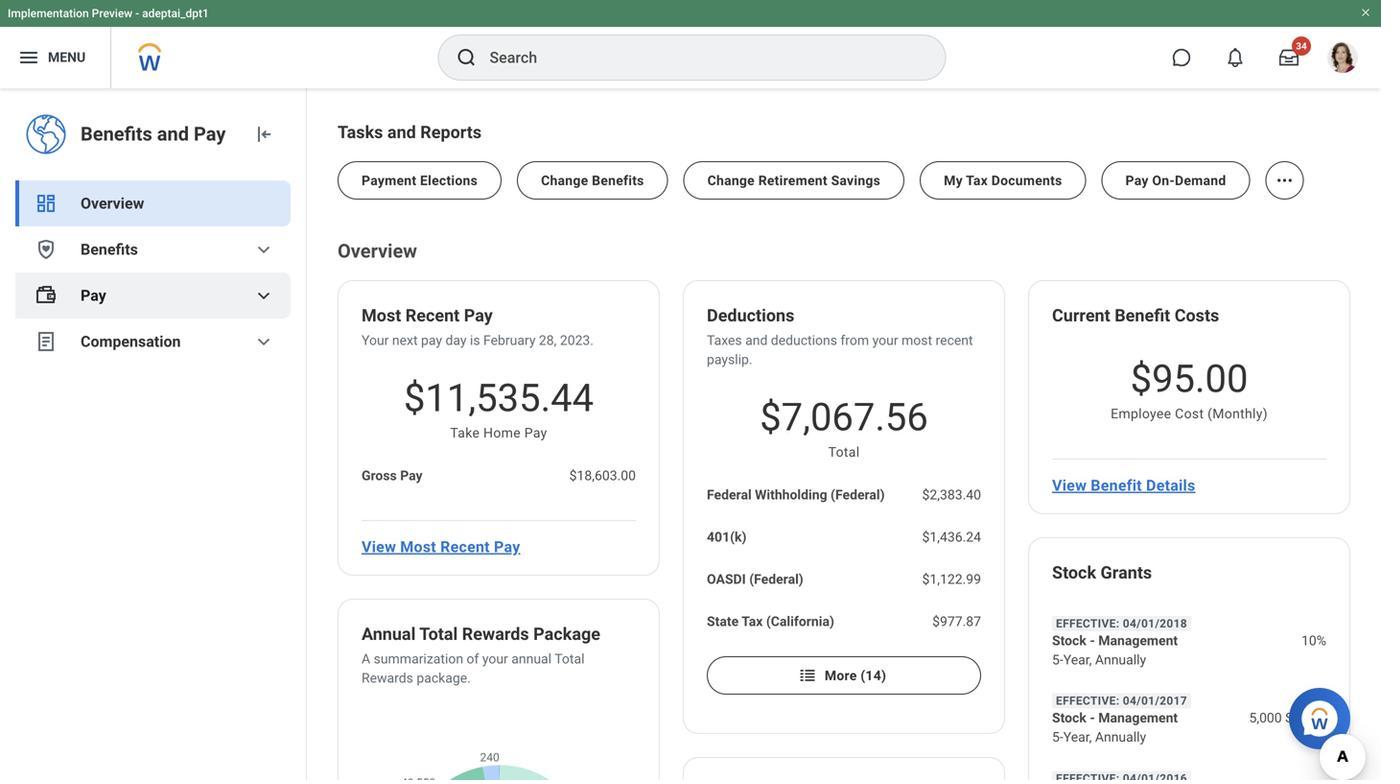 Task type: locate. For each thing, give the bounding box(es) containing it.
recent inside most recent pay your next pay day is february 28, 2023.
[[406, 306, 460, 326]]

pay left transformation import image
[[194, 123, 226, 145]]

0 vertical spatial management
[[1099, 633, 1178, 648]]

list view image
[[798, 666, 817, 685]]

0 vertical spatial benefits
[[81, 123, 152, 145]]

1 horizontal spatial change
[[708, 172, 755, 188]]

0 vertical spatial year,
[[1064, 652, 1092, 668]]

benefits image
[[35, 238, 58, 261]]

your right from
[[873, 332, 899, 348]]

$18,603.00
[[570, 468, 636, 484]]

rewards up of
[[462, 624, 529, 644]]

tax right state
[[742, 614, 763, 629]]

2 vertical spatial -
[[1090, 710, 1095, 726]]

year, down effective: 04/01/2017 at right
[[1064, 729, 1092, 745]]

(federal)
[[831, 487, 885, 503], [750, 571, 804, 587]]

total for $7,067.56
[[829, 444, 860, 460]]

(14)
[[861, 668, 887, 683]]

0 vertical spatial annually
[[1095, 652, 1147, 668]]

$1,122.99
[[923, 571, 981, 587]]

0 horizontal spatial and
[[157, 123, 189, 145]]

1 stock from the top
[[1052, 563, 1097, 583]]

0 vertical spatial most
[[362, 306, 401, 326]]

total inside $7,067.56 total
[[829, 444, 860, 460]]

recent up annual total rewards package element
[[441, 538, 490, 556]]

tax for my
[[966, 172, 988, 188]]

benefit inside button
[[1091, 476, 1143, 495]]

0 vertical spatial benefit
[[1115, 306, 1171, 326]]

- down effective: 04/01/2017 at right
[[1090, 710, 1095, 726]]

change for change retirement savings
[[708, 172, 755, 188]]

effective: down stock grants element
[[1056, 617, 1120, 630]]

dashboard image
[[35, 192, 58, 215]]

view up the stock grants
[[1052, 476, 1087, 495]]

stock down effective: 04/01/2018
[[1052, 633, 1087, 648]]

benefit left details
[[1091, 476, 1143, 495]]

year,
[[1064, 652, 1092, 668], [1064, 729, 1092, 745]]

0 horizontal spatial (federal)
[[750, 571, 804, 587]]

list
[[338, 146, 1351, 200]]

from
[[841, 332, 869, 348]]

pay right task pay image
[[81, 286, 106, 305]]

0 vertical spatial 5-
[[1052, 652, 1064, 668]]

and down the deductions element
[[746, 332, 768, 348]]

0 vertical spatial your
[[873, 332, 899, 348]]

$7,067.56
[[760, 395, 929, 440]]

my tax documents button
[[920, 161, 1087, 200]]

1 vertical spatial tax
[[742, 614, 763, 629]]

annually
[[1095, 652, 1147, 668], [1095, 729, 1147, 745]]

take
[[450, 425, 480, 441]]

stock - management 5-year, annually for 5,000 shares
[[1052, 710, 1178, 745]]

$95.00
[[1131, 356, 1249, 402]]

tasks
[[338, 122, 383, 142]]

0 vertical spatial stock
[[1052, 563, 1097, 583]]

and inside deductions taxes and deductions from your most recent payslip.
[[746, 332, 768, 348]]

(california)
[[766, 614, 835, 629]]

stock
[[1052, 563, 1097, 583], [1052, 633, 1087, 648], [1052, 710, 1087, 726]]

1 management from the top
[[1099, 633, 1178, 648]]

rewards
[[462, 624, 529, 644], [362, 670, 413, 686]]

menu banner
[[0, 0, 1382, 88]]

1 5- from the top
[[1052, 652, 1064, 668]]

0 vertical spatial tax
[[966, 172, 988, 188]]

pay right gross
[[400, 468, 423, 484]]

0 horizontal spatial view
[[362, 538, 396, 556]]

1 effective: from the top
[[1056, 617, 1120, 630]]

2 year, from the top
[[1064, 729, 1092, 745]]

more (14) button
[[707, 656, 981, 695]]

2 stock - management 5-year, annually from the top
[[1052, 710, 1178, 745]]

benefits inside dropdown button
[[81, 240, 138, 259]]

transformation import image
[[252, 123, 275, 146]]

2 horizontal spatial total
[[829, 444, 860, 460]]

0 vertical spatial -
[[135, 7, 139, 20]]

1 horizontal spatial view
[[1052, 476, 1087, 495]]

2 vertical spatial benefits
[[81, 240, 138, 259]]

1 vertical spatial management
[[1099, 710, 1178, 726]]

pay button
[[15, 272, 291, 319]]

recent
[[406, 306, 460, 326], [441, 538, 490, 556]]

effective: for 10%
[[1056, 617, 1120, 630]]

1 vertical spatial rewards
[[362, 670, 413, 686]]

1 chevron down small image from the top
[[252, 284, 275, 307]]

pay on-demand button
[[1102, 161, 1251, 200]]

and up overview link
[[157, 123, 189, 145]]

5- down effective: 04/01/2017 at right
[[1052, 729, 1064, 745]]

tax inside button
[[966, 172, 988, 188]]

1 horizontal spatial total
[[555, 651, 585, 667]]

most recent pay element
[[362, 304, 493, 331]]

0 vertical spatial view
[[1052, 476, 1087, 495]]

most
[[362, 306, 401, 326], [400, 538, 436, 556]]

preview
[[92, 7, 133, 20]]

total down package
[[555, 651, 585, 667]]

your inside deductions taxes and deductions from your most recent payslip.
[[873, 332, 899, 348]]

pay right home
[[525, 425, 547, 441]]

management down effective: 04/01/2017 at right
[[1099, 710, 1178, 726]]

1 vertical spatial annually
[[1095, 729, 1147, 745]]

stock - management 5-year, annually down effective: 04/01/2018
[[1052, 633, 1178, 668]]

tax right my
[[966, 172, 988, 188]]

1 horizontal spatial overview
[[338, 240, 417, 262]]

and
[[388, 122, 416, 142], [157, 123, 189, 145], [746, 332, 768, 348]]

oasdi
[[707, 571, 746, 587]]

tax
[[966, 172, 988, 188], [742, 614, 763, 629]]

total up 'summarization'
[[420, 624, 458, 644]]

$2,383.40
[[923, 487, 981, 503]]

5- for 5,000 shares
[[1052, 729, 1064, 745]]

stock left grants
[[1052, 563, 1097, 583]]

0 horizontal spatial rewards
[[362, 670, 413, 686]]

1 vertical spatial total
[[420, 624, 458, 644]]

04/01/2018
[[1123, 617, 1188, 630]]

pay inside $11,535.44 take home pay
[[525, 425, 547, 441]]

1 vertical spatial most
[[400, 538, 436, 556]]

home
[[484, 425, 521, 441]]

2 management from the top
[[1099, 710, 1178, 726]]

1 vertical spatial stock - management 5-year, annually
[[1052, 710, 1178, 745]]

current benefit costs
[[1052, 306, 1220, 326]]

stock for 10%
[[1052, 633, 1087, 648]]

5-
[[1052, 652, 1064, 668], [1052, 729, 1064, 745]]

document alt image
[[35, 330, 58, 353]]

withholding
[[755, 487, 828, 503]]

0 horizontal spatial your
[[482, 651, 508, 667]]

1 horizontal spatial your
[[873, 332, 899, 348]]

reports
[[420, 122, 482, 142]]

recent inside button
[[441, 538, 490, 556]]

1 vertical spatial view
[[362, 538, 396, 556]]

1 vertical spatial stock
[[1052, 633, 1087, 648]]

recent up pay
[[406, 306, 460, 326]]

1 horizontal spatial and
[[388, 122, 416, 142]]

view
[[1052, 476, 1087, 495], [362, 538, 396, 556]]

and for tasks
[[388, 122, 416, 142]]

0 vertical spatial chevron down small image
[[252, 284, 275, 307]]

management down effective: 04/01/2018
[[1099, 633, 1178, 648]]

benefits
[[81, 123, 152, 145], [592, 172, 644, 188], [81, 240, 138, 259]]

annually down effective: 04/01/2018
[[1095, 652, 1147, 668]]

1 vertical spatial chevron down small image
[[252, 330, 275, 353]]

pay up annual total rewards package element
[[494, 538, 520, 556]]

year, down effective: 04/01/2018
[[1064, 652, 1092, 668]]

2 change from the left
[[708, 172, 755, 188]]

0 horizontal spatial overview
[[81, 194, 144, 213]]

effective: left 04/01/2017
[[1056, 694, 1120, 708]]

0 vertical spatial stock - management 5-year, annually
[[1052, 633, 1178, 668]]

1 vertical spatial -
[[1090, 633, 1095, 648]]

0 vertical spatial recent
[[406, 306, 460, 326]]

2 horizontal spatial and
[[746, 332, 768, 348]]

view for view most recent pay
[[362, 538, 396, 556]]

stock down effective: 04/01/2017 at right
[[1052, 710, 1087, 726]]

0 vertical spatial rewards
[[462, 624, 529, 644]]

- for 10%
[[1090, 633, 1095, 648]]

view benefit details
[[1052, 476, 1196, 495]]

1 horizontal spatial tax
[[966, 172, 988, 188]]

1 vertical spatial effective:
[[1056, 694, 1120, 708]]

your right of
[[482, 651, 508, 667]]

change inside change benefits button
[[541, 172, 589, 188]]

2 5- from the top
[[1052, 729, 1064, 745]]

effective: 04/01/2018
[[1056, 617, 1188, 630]]

change
[[541, 172, 589, 188], [708, 172, 755, 188]]

1 horizontal spatial rewards
[[462, 624, 529, 644]]

benefits for benefits and pay
[[81, 123, 152, 145]]

$7,067.56 total
[[760, 395, 929, 460]]

1 change from the left
[[541, 172, 589, 188]]

most
[[902, 332, 933, 348]]

rewards down a
[[362, 670, 413, 686]]

2 chevron down small image from the top
[[252, 330, 275, 353]]

2 vertical spatial stock
[[1052, 710, 1087, 726]]

benefit for view
[[1091, 476, 1143, 495]]

package
[[534, 624, 601, 644]]

year, for 10%
[[1064, 652, 1092, 668]]

0 horizontal spatial change
[[541, 172, 589, 188]]

1 vertical spatial 5-
[[1052, 729, 1064, 745]]

2 effective: from the top
[[1056, 694, 1120, 708]]

1 horizontal spatial (federal)
[[831, 487, 885, 503]]

stock - management 5-year, annually down effective: 04/01/2017 at right
[[1052, 710, 1178, 745]]

5,000 shares
[[1250, 710, 1327, 726]]

(federal) up state tax (california)
[[750, 571, 804, 587]]

shares
[[1286, 710, 1327, 726]]

1 annually from the top
[[1095, 652, 1147, 668]]

0 horizontal spatial total
[[420, 624, 458, 644]]

day
[[446, 332, 467, 348]]

5- down effective: 04/01/2018
[[1052, 652, 1064, 668]]

overview up benefits dropdown button
[[81, 194, 144, 213]]

and for benefits
[[157, 123, 189, 145]]

your
[[873, 332, 899, 348], [482, 651, 508, 667]]

2 stock from the top
[[1052, 633, 1087, 648]]

deductions
[[707, 306, 795, 326]]

summarization
[[374, 651, 463, 667]]

1 year, from the top
[[1064, 652, 1092, 668]]

pay inside pay dropdown button
[[81, 286, 106, 305]]

pay left on-
[[1126, 172, 1149, 188]]

pay up is
[[464, 306, 493, 326]]

and inside benefits and pay element
[[157, 123, 189, 145]]

0 vertical spatial (federal)
[[831, 487, 885, 503]]

task pay image
[[35, 284, 58, 307]]

2 annually from the top
[[1095, 729, 1147, 745]]

benefits inside button
[[592, 172, 644, 188]]

stock inside stock grants element
[[1052, 563, 1097, 583]]

pay inside most recent pay your next pay day is february 28, 2023.
[[464, 306, 493, 326]]

- down effective: 04/01/2018
[[1090, 633, 1095, 648]]

chevron down small image
[[252, 284, 275, 307], [252, 330, 275, 353]]

view down gross
[[362, 538, 396, 556]]

most up your
[[362, 306, 401, 326]]

1 stock - management 5-year, annually from the top
[[1052, 633, 1178, 668]]

management for 10%
[[1099, 633, 1178, 648]]

3 stock from the top
[[1052, 710, 1087, 726]]

retirement
[[759, 172, 828, 188]]

0 vertical spatial overview
[[81, 194, 144, 213]]

2 vertical spatial total
[[555, 651, 585, 667]]

federal
[[707, 487, 752, 503]]

1 vertical spatial overview
[[338, 240, 417, 262]]

change inside change retirement savings button
[[708, 172, 755, 188]]

state
[[707, 614, 739, 629]]

(federal) right withholding
[[831, 487, 885, 503]]

stock grants element
[[1052, 561, 1152, 588]]

profile logan mcneil image
[[1328, 42, 1359, 77]]

- right preview
[[135, 7, 139, 20]]

navigation pane region
[[0, 88, 307, 780]]

total down $7,067.56
[[829, 444, 860, 460]]

1 vertical spatial recent
[[441, 538, 490, 556]]

and right tasks in the top of the page
[[388, 122, 416, 142]]

1 vertical spatial year,
[[1064, 729, 1092, 745]]

details
[[1147, 476, 1196, 495]]

overview down payment
[[338, 240, 417, 262]]

deductions element
[[707, 304, 795, 331]]

1 vertical spatial (federal)
[[750, 571, 804, 587]]

search image
[[455, 46, 478, 69]]

pay
[[194, 123, 226, 145], [1126, 172, 1149, 188], [81, 286, 106, 305], [464, 306, 493, 326], [525, 425, 547, 441], [400, 468, 423, 484], [494, 538, 520, 556]]

deductions
[[771, 332, 838, 348]]

0 vertical spatial effective:
[[1056, 617, 1120, 630]]

notifications large image
[[1226, 48, 1245, 67]]

annually down effective: 04/01/2017 at right
[[1095, 729, 1147, 745]]

savings
[[831, 172, 881, 188]]

most down gross pay
[[400, 538, 436, 556]]

0 vertical spatial total
[[829, 444, 860, 460]]

34 button
[[1268, 36, 1312, 79]]

current benefit costs element
[[1052, 304, 1220, 331]]

federal withholding (federal)
[[707, 487, 885, 503]]

chevron down small image for compensation
[[252, 330, 275, 353]]

tasks and reports
[[338, 122, 482, 142]]

change retirement savings button
[[684, 161, 905, 200]]

view most recent pay button
[[354, 528, 528, 566]]

benefit
[[1115, 306, 1171, 326], [1091, 476, 1143, 495]]

benefit left costs
[[1115, 306, 1171, 326]]

1 vertical spatial benefit
[[1091, 476, 1143, 495]]

1 vertical spatial benefits
[[592, 172, 644, 188]]

0 horizontal spatial tax
[[742, 614, 763, 629]]

effective:
[[1056, 617, 1120, 630], [1056, 694, 1120, 708]]

1 vertical spatial your
[[482, 651, 508, 667]]



Task type: vqa. For each thing, say whether or not it's contained in the screenshot.
the top Team
no



Task type: describe. For each thing, give the bounding box(es) containing it.
28,
[[539, 332, 557, 348]]

pay inside pay on-demand button
[[1126, 172, 1149, 188]]

annually for 10%
[[1095, 652, 1147, 668]]

$977.87
[[933, 614, 981, 629]]

chevron down small image for pay
[[252, 284, 275, 307]]

menu button
[[0, 27, 111, 88]]

justify image
[[17, 46, 40, 69]]

stock - management 5-year, annually for 10%
[[1052, 633, 1178, 668]]

most recent pay your next pay day is february 28, 2023.
[[362, 306, 594, 348]]

more
[[825, 668, 857, 683]]

costs
[[1175, 306, 1220, 326]]

pay on-demand
[[1126, 172, 1227, 188]]

$11,535.44 take home pay
[[404, 376, 594, 441]]

401(k)
[[707, 529, 747, 545]]

pay inside benefits and pay element
[[194, 123, 226, 145]]

view for view benefit details
[[1052, 476, 1087, 495]]

management for 5,000 shares
[[1099, 710, 1178, 726]]

compensation
[[81, 332, 181, 351]]

change retirement savings
[[708, 172, 881, 188]]

$95.00 employee cost (monthly)
[[1111, 356, 1268, 422]]

effective: 04/01/2017
[[1056, 694, 1188, 708]]

tax for state
[[742, 614, 763, 629]]

my tax documents
[[944, 172, 1063, 188]]

overview inside navigation pane region
[[81, 194, 144, 213]]

payslip.
[[707, 352, 753, 367]]

5,000
[[1250, 710, 1282, 726]]

cost
[[1175, 406, 1204, 422]]

benefits and pay element
[[81, 121, 237, 148]]

taxes and deductions from your most recent payslip. element
[[707, 331, 981, 369]]

next
[[392, 332, 418, 348]]

compensation button
[[15, 319, 291, 365]]

change for change benefits
[[541, 172, 589, 188]]

stock for 5,000 shares
[[1052, 710, 1087, 726]]

pay inside view most recent pay button
[[494, 538, 520, 556]]

state tax (california)
[[707, 614, 835, 629]]

chevron down small image
[[252, 238, 275, 261]]

change benefits button
[[517, 161, 668, 200]]

recent
[[936, 332, 973, 348]]

payment elections button
[[338, 161, 502, 200]]

is
[[470, 332, 480, 348]]

gross pay
[[362, 468, 423, 484]]

your next pay day is february 28, 2023. element
[[362, 331, 594, 350]]

elections
[[420, 172, 478, 188]]

adeptai_dpt1
[[142, 7, 209, 20]]

benefits for benefits
[[81, 240, 138, 259]]

list containing payment elections
[[338, 146, 1351, 200]]

implementation preview -   adeptai_dpt1
[[8, 7, 209, 20]]

menu
[[48, 50, 86, 65]]

34
[[1296, 40, 1307, 52]]

view benefit details button
[[1045, 466, 1204, 505]]

grants
[[1101, 563, 1152, 583]]

current
[[1052, 306, 1111, 326]]

most inside button
[[400, 538, 436, 556]]

february
[[484, 332, 536, 348]]

$1,436.24
[[923, 529, 981, 545]]

benefit for current
[[1115, 306, 1171, 326]]

total for annual
[[420, 624, 458, 644]]

payment
[[362, 172, 417, 188]]

annual total rewards package a summarization of your annual total rewards package.
[[362, 624, 601, 686]]

5- for 10%
[[1052, 652, 1064, 668]]

most inside most recent pay your next pay day is february 28, 2023.
[[362, 306, 401, 326]]

annual
[[512, 651, 552, 667]]

stock grants
[[1052, 563, 1152, 583]]

inbox large image
[[1280, 48, 1299, 67]]

your
[[362, 332, 389, 348]]

package.
[[417, 670, 471, 686]]

implementation
[[8, 7, 89, 20]]

- inside menu banner
[[135, 7, 139, 20]]

- for 5,000 shares
[[1090, 710, 1095, 726]]

a summarization of your annual total rewards package. element
[[362, 650, 636, 688]]

effective: for 5,000 shares
[[1056, 694, 1120, 708]]

gross
[[362, 468, 397, 484]]

demand
[[1175, 172, 1227, 188]]

payment elections
[[362, 172, 478, 188]]

pay
[[421, 332, 442, 348]]

annually for 5,000 shares
[[1095, 729, 1147, 745]]

Search Workday  search field
[[490, 36, 906, 79]]

year, for 5,000 shares
[[1064, 729, 1092, 745]]

04/01/2017
[[1123, 694, 1188, 708]]

on-
[[1153, 172, 1175, 188]]

related actions image
[[1276, 171, 1295, 190]]

annual total rewards package element
[[362, 623, 601, 650]]

close environment banner image
[[1360, 7, 1372, 18]]

$11,535.44
[[404, 376, 594, 421]]

overview link
[[15, 180, 291, 226]]

(monthly)
[[1208, 406, 1268, 422]]

benefits button
[[15, 226, 291, 272]]

employee
[[1111, 406, 1172, 422]]

a
[[362, 651, 370, 667]]

view most recent pay
[[362, 538, 520, 556]]

annual
[[362, 624, 416, 644]]

oasdi (federal)
[[707, 571, 804, 587]]

documents
[[992, 172, 1063, 188]]

change benefits
[[541, 172, 644, 188]]

of
[[467, 651, 479, 667]]

10%
[[1302, 633, 1327, 648]]

taxes
[[707, 332, 742, 348]]

my
[[944, 172, 963, 188]]

deductions taxes and deductions from your most recent payslip.
[[707, 306, 973, 367]]

2023.
[[560, 332, 594, 348]]

your inside annual total rewards package a summarization of your annual total rewards package.
[[482, 651, 508, 667]]

more (14)
[[825, 668, 887, 683]]

benefits and pay
[[81, 123, 226, 145]]



